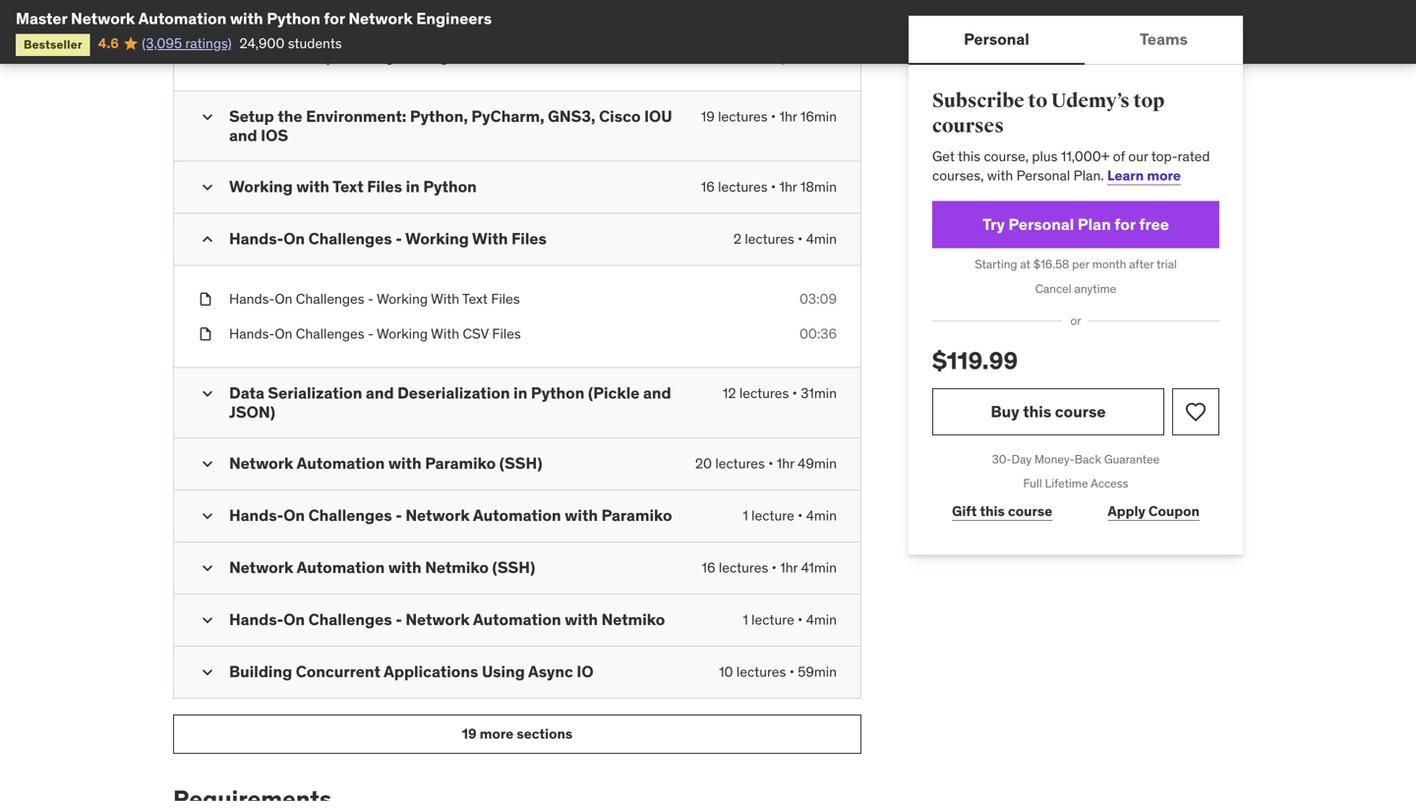 Task type: locate. For each thing, give the bounding box(es) containing it.
1 lecture • 4min
[[743, 507, 837, 525], [743, 612, 837, 629]]

- down network automation with paramiko (ssh) at the left bottom
[[396, 506, 402, 526]]

0 vertical spatial paramiko
[[425, 454, 496, 474]]

1 horizontal spatial 19
[[701, 108, 715, 126]]

small image for hands-
[[198, 230, 217, 249]]

1 small image from the top
[[198, 107, 217, 127]]

1 lecture • 4min for netmiko
[[743, 612, 837, 629]]

1 vertical spatial personal
[[1017, 167, 1071, 184]]

(ssh) up hands-on challenges - network automation with paramiko
[[500, 454, 543, 474]]

xsmall image for hands-on  challenges - working with csv files
[[198, 325, 214, 344]]

0 horizontal spatial 10
[[719, 664, 734, 682]]

1 vertical spatial 19
[[462, 726, 477, 744]]

try personal plan for free link
[[933, 201, 1220, 248]]

course down "full"
[[1009, 503, 1053, 521]]

for left the free
[[1115, 214, 1136, 235]]

files
[[367, 177, 402, 197], [512, 229, 547, 249], [491, 290, 520, 308], [492, 325, 521, 343]]

challenges for hands-on challenges - working with text files
[[296, 290, 365, 308]]

hands- for hands-on challenges - working with text files
[[229, 290, 275, 308]]

• left 16min
[[771, 108, 776, 126]]

1 down 20 lectures • 1hr 49min
[[743, 507, 749, 525]]

2 horizontal spatial for
[[1115, 214, 1136, 235]]

lectures for hands-on challenges - working with files
[[745, 230, 795, 248]]

paramiko
[[425, 454, 496, 474], [602, 506, 673, 526]]

0 vertical spatial in
[[406, 177, 420, 197]]

1hr for working with text files in python
[[780, 178, 798, 196]]

2 small image from the top
[[198, 559, 217, 579]]

1 vertical spatial 10
[[719, 664, 734, 682]]

2 1 from the top
[[743, 612, 749, 629]]

1 vertical spatial for
[[260, 48, 277, 66]]

python
[[267, 8, 321, 29], [317, 48, 361, 66], [423, 177, 477, 197], [531, 383, 585, 404]]

per
[[1073, 257, 1090, 272]]

challenges down working with text files in python
[[309, 229, 392, 249]]

1 horizontal spatial netmiko
[[602, 610, 666, 630]]

0 horizontal spatial 19
[[462, 726, 477, 744]]

lectures for setup the environment: python, pycharm, gns3, cisco iou and ios
[[718, 108, 768, 126]]

working up hands-on  challenges - working with csv files
[[377, 290, 428, 308]]

- for hands-on challenges - network automation with netmiko
[[396, 610, 402, 630]]

2 lecture from the top
[[752, 612, 795, 629]]

challenges down hands-on challenges - working with text files
[[296, 325, 365, 343]]

challenges
[[309, 229, 392, 249], [296, 290, 365, 308], [296, 325, 365, 343], [309, 506, 392, 526], [309, 610, 392, 630]]

1 vertical spatial with
[[431, 290, 460, 308]]

0 horizontal spatial for
[[260, 48, 277, 66]]

10 left questions
[[760, 48, 774, 66]]

hands- for hands-on challenges - network automation with netmiko
[[229, 610, 284, 630]]

2 vertical spatial xsmall image
[[198, 325, 214, 344]]

19 down applications
[[462, 726, 477, 744]]

• down 49min on the right bottom of page
[[798, 507, 803, 525]]

async
[[528, 662, 574, 683]]

network
[[71, 8, 135, 29], [349, 8, 413, 29], [229, 454, 294, 474], [406, 506, 470, 526], [229, 558, 294, 578], [406, 610, 470, 630]]

hands-on challenges - network automation with netmiko
[[229, 610, 666, 630]]

1 vertical spatial course
[[1009, 503, 1053, 521]]

4min down 41min
[[807, 612, 837, 629]]

programming
[[364, 48, 448, 66]]

1
[[743, 507, 749, 525], [743, 612, 749, 629]]

lectures right 12
[[740, 385, 789, 403]]

16 lectures • 1hr 41min
[[702, 560, 837, 577]]

10 left '59min'
[[719, 664, 734, 682]]

xsmall image for hands-on challenges - working with text files
[[198, 290, 214, 309]]

2 vertical spatial with
[[431, 325, 460, 343]]

this up courses,
[[958, 147, 981, 165]]

0 vertical spatial personal
[[964, 29, 1030, 49]]

1 horizontal spatial more
[[1148, 167, 1182, 184]]

1 vertical spatial (ssh)
[[493, 558, 536, 578]]

quiz
[[229, 48, 257, 66]]

• left 31min
[[793, 385, 798, 403]]

and down hands-on  challenges - working with csv files
[[366, 383, 394, 404]]

4min for hands-on challenges - working with files
[[807, 230, 837, 248]]

$16.58
[[1034, 257, 1070, 272]]

19 inside button
[[462, 726, 477, 744]]

day
[[1012, 452, 1032, 467]]

with left csv
[[431, 325, 460, 343]]

with up csv
[[472, 229, 508, 249]]

try
[[983, 214, 1006, 235]]

0 vertical spatial 16
[[701, 178, 715, 196]]

subscribe to udemy's top courses
[[933, 89, 1165, 138]]

to
[[1029, 89, 1048, 113]]

course up back
[[1056, 402, 1106, 422]]

more left sections
[[480, 726, 514, 744]]

0 horizontal spatial course
[[1009, 503, 1053, 521]]

4 hands- from the top
[[229, 506, 284, 526]]

3 xsmall image from the top
[[198, 325, 214, 344]]

top-
[[1152, 147, 1178, 165]]

xsmall image
[[198, 13, 214, 32], [198, 290, 214, 309], [198, 325, 214, 344]]

challenges for hands-on challenges - working with files
[[309, 229, 392, 249]]

at
[[1021, 257, 1031, 272]]

4min for hands-on challenges - network automation with paramiko
[[807, 507, 837, 525]]

bestseller
[[24, 37, 82, 52]]

lectures
[[718, 108, 768, 126], [718, 178, 768, 196], [745, 230, 795, 248], [740, 385, 789, 403], [716, 455, 765, 473], [719, 560, 769, 577], [737, 664, 787, 682]]

the
[[278, 106, 303, 127]]

1 vertical spatial netmiko
[[602, 610, 666, 630]]

1 horizontal spatial in
[[514, 383, 528, 404]]

with
[[230, 8, 263, 29], [988, 167, 1014, 184], [296, 177, 330, 197], [389, 454, 422, 474], [565, 506, 598, 526], [389, 558, 422, 578], [565, 610, 598, 630]]

lecture up the 16 lectures • 1hr 41min
[[752, 507, 795, 525]]

2 vertical spatial this
[[980, 503, 1005, 521]]

small image for hands-on challenges - network automation with paramiko
[[198, 507, 217, 527]]

lecture down the 16 lectures • 1hr 41min
[[752, 612, 795, 629]]

subscribe
[[933, 89, 1025, 113]]

$119.99
[[933, 346, 1019, 376]]

working for hands-on challenges - working with text files
[[377, 290, 428, 308]]

personal up subscribe
[[964, 29, 1030, 49]]

0 vertical spatial this
[[958, 147, 981, 165]]

in
[[406, 177, 420, 197], [514, 383, 528, 404]]

- up building concurrent applications using async io
[[396, 610, 402, 630]]

2 1 lecture • 4min from the top
[[743, 612, 837, 629]]

for up the students on the left
[[324, 8, 345, 29]]

• left 49min on the right bottom of page
[[769, 455, 774, 473]]

5 small image from the top
[[198, 455, 217, 474]]

1 horizontal spatial text
[[462, 290, 488, 308]]

19 for 19 more sections
[[462, 726, 477, 744]]

gift this course
[[953, 503, 1053, 521]]

lecture
[[752, 507, 795, 525], [752, 612, 795, 629]]

4min
[[807, 230, 837, 248], [807, 507, 837, 525], [807, 612, 837, 629]]

engineers
[[416, 8, 492, 29]]

1 horizontal spatial paramiko
[[602, 506, 673, 526]]

of
[[1114, 147, 1126, 165]]

1hr left 16min
[[780, 108, 798, 126]]

• left 41min
[[772, 560, 777, 577]]

3 hands- from the top
[[229, 325, 275, 343]]

3 4min from the top
[[807, 612, 837, 629]]

- down hands-on challenges - working with text files
[[368, 325, 374, 343]]

hands-on  challenges - working with csv files
[[229, 325, 521, 343]]

0 vertical spatial 1 lecture • 4min
[[743, 507, 837, 525]]

students
[[288, 34, 342, 52]]

resources
[[326, 13, 391, 31]]

(ssh) down hands-on challenges - network automation with paramiko
[[493, 558, 536, 578]]

1 vertical spatial small image
[[198, 559, 217, 579]]

- for hands-on challenges - network automation with paramiko
[[396, 506, 402, 526]]

0 vertical spatial xsmall image
[[198, 13, 214, 32]]

4 small image from the top
[[198, 384, 217, 404]]

• for network automation with netmiko (ssh)
[[772, 560, 777, 577]]

1hr for setup the environment: python, pycharm, gns3, cisco iou and ios
[[780, 108, 798, 126]]

2 hands- from the top
[[229, 290, 275, 308]]

python down the setup the environment: python, pycharm, gns3, cisco iou and ios
[[423, 177, 477, 197]]

small image
[[198, 507, 217, 527], [198, 559, 217, 579], [198, 611, 217, 631]]

in right deserialization
[[514, 383, 528, 404]]

hands- for hands-on challenges - network automation with paramiko
[[229, 506, 284, 526]]

- up hands-on challenges - working with text files
[[396, 229, 402, 249]]

lectures for building concurrent applications using async io
[[737, 664, 787, 682]]

03:09
[[800, 290, 837, 308]]

for
[[324, 8, 345, 29], [260, 48, 277, 66], [1115, 214, 1136, 235]]

tab list
[[909, 16, 1244, 65]]

1hr left 49min on the right bottom of page
[[777, 455, 795, 473]]

personal
[[964, 29, 1030, 49], [1017, 167, 1071, 184], [1009, 214, 1075, 235]]

this inside "link"
[[980, 503, 1005, 521]]

2 vertical spatial small image
[[198, 611, 217, 631]]

0 vertical spatial 19
[[701, 108, 715, 126]]

20 lectures • 1hr 49min
[[696, 455, 837, 473]]

challenges for hands-on  challenges - working with csv files
[[296, 325, 365, 343]]

tab list containing personal
[[909, 16, 1244, 65]]

0 vertical spatial more
[[1148, 167, 1182, 184]]

this for get
[[958, 147, 981, 165]]

19 more sections button
[[173, 715, 862, 755]]

and left ios
[[229, 125, 257, 145]]

1 1 from the top
[[743, 507, 749, 525]]

cisco
[[599, 106, 641, 127]]

challenges for hands-on challenges - network automation with paramiko
[[309, 506, 392, 526]]

1 vertical spatial 16
[[702, 560, 716, 577]]

2 xsmall image from the top
[[198, 290, 214, 309]]

this inside button
[[1024, 402, 1052, 422]]

lectures left '59min'
[[737, 664, 787, 682]]

• down 18min at the right of the page
[[798, 230, 803, 248]]

6 small image from the top
[[198, 663, 217, 683]]

in inside data serialization and deserialization in python (pickle and json)
[[514, 383, 528, 404]]

1 xsmall image from the top
[[198, 13, 214, 32]]

1hr left 41min
[[781, 560, 798, 577]]

3 small image from the top
[[198, 611, 217, 631]]

1 vertical spatial xsmall image
[[198, 290, 214, 309]]

challenges up hands-on  challenges - working with csv files
[[296, 290, 365, 308]]

plan
[[1078, 214, 1112, 235]]

1 vertical spatial this
[[1024, 402, 1052, 422]]

0 vertical spatial lecture
[[752, 507, 795, 525]]

• left '59min'
[[790, 664, 795, 682]]

rated
[[1178, 147, 1211, 165]]

on for hands-on challenges - working with text files
[[275, 290, 293, 308]]

49min
[[798, 455, 837, 473]]

0 horizontal spatial text
[[333, 177, 364, 197]]

0 vertical spatial text
[[333, 177, 364, 197]]

(ssh) for network automation with paramiko (ssh)
[[500, 454, 543, 474]]

0 horizontal spatial and
[[229, 125, 257, 145]]

personal down plus
[[1017, 167, 1071, 184]]

apply coupon
[[1108, 503, 1200, 521]]

2 lectures • 4min
[[734, 230, 837, 248]]

buy this course button
[[933, 389, 1165, 436]]

1hr left 18min at the right of the page
[[780, 178, 798, 196]]

after
[[1130, 257, 1155, 272]]

wishlist image
[[1185, 400, 1208, 424]]

11,000+
[[1062, 147, 1110, 165]]

1 small image from the top
[[198, 507, 217, 527]]

more down top-
[[1148, 167, 1182, 184]]

hands- for hands-on  challenges - working with csv files
[[229, 325, 275, 343]]

working up hands-on challenges - working with text files
[[405, 229, 469, 249]]

16 for network automation with netmiko (ssh)
[[702, 560, 716, 577]]

challenges up 'concurrent'
[[309, 610, 392, 630]]

buy
[[991, 402, 1020, 422]]

working
[[229, 177, 293, 197], [405, 229, 469, 249], [377, 290, 428, 308], [377, 325, 428, 343]]

1 4min from the top
[[807, 230, 837, 248]]

1 hands- from the top
[[229, 229, 284, 249]]

2 4min from the top
[[807, 507, 837, 525]]

1 lecture from the top
[[752, 507, 795, 525]]

1 vertical spatial 1 lecture • 4min
[[743, 612, 837, 629]]

on
[[284, 229, 305, 249], [275, 290, 293, 308], [275, 325, 293, 343], [284, 506, 305, 526], [284, 610, 305, 630]]

0 vertical spatial (ssh)
[[500, 454, 543, 474]]

• for network automation with paramiko (ssh)
[[769, 455, 774, 473]]

1 for hands-on challenges - network automation with paramiko
[[743, 507, 749, 525]]

1 down the 16 lectures • 1hr 41min
[[743, 612, 749, 629]]

4min up 41min
[[807, 507, 837, 525]]

plus
[[1033, 147, 1058, 165]]

working down hands-on challenges - working with text files
[[377, 325, 428, 343]]

lectures for working with text files in python
[[718, 178, 768, 196]]

text up the hands-on challenges - working with files
[[333, 177, 364, 197]]

this inside 'get this course, plus 11,000+ of our top-rated courses, with personal plan.'
[[958, 147, 981, 165]]

• for building concurrent applications using async io
[[790, 664, 795, 682]]

hands-on challenges - network automation with paramiko
[[229, 506, 673, 526]]

• up '59min'
[[798, 612, 803, 629]]

course inside button
[[1056, 402, 1106, 422]]

1 vertical spatial 1
[[743, 612, 749, 629]]

personal inside 'get this course, plus 11,000+ of our top-rated courses, with personal plan.'
[[1017, 167, 1071, 184]]

1 vertical spatial in
[[514, 383, 528, 404]]

this right gift on the right bottom of the page
[[980, 503, 1005, 521]]

lectures right 2 at the top right of page
[[745, 230, 795, 248]]

and
[[229, 125, 257, 145], [366, 383, 394, 404], [643, 383, 672, 404]]

with up hands-on  challenges - working with csv files
[[431, 290, 460, 308]]

0 vertical spatial course
[[1056, 402, 1106, 422]]

16min
[[801, 108, 837, 126]]

12 lectures • 31min
[[723, 385, 837, 403]]

31min
[[801, 385, 837, 403]]

small image
[[198, 107, 217, 127], [198, 178, 217, 197], [198, 230, 217, 249], [198, 384, 217, 404], [198, 455, 217, 474], [198, 663, 217, 683]]

0 horizontal spatial more
[[480, 726, 514, 744]]

0 vertical spatial for
[[324, 8, 345, 29]]

0 vertical spatial 10
[[760, 48, 774, 66]]

challenges up network automation with netmiko (ssh)
[[309, 506, 392, 526]]

• for setup the environment: python, pycharm, gns3, cisco iou and ios
[[771, 108, 776, 126]]

- up hands-on  challenges - working with csv files
[[368, 290, 374, 308]]

python left (pickle
[[531, 383, 585, 404]]

1 horizontal spatial 10
[[760, 48, 774, 66]]

1 lecture • 4min up 10 lectures • 59min
[[743, 612, 837, 629]]

with for files
[[472, 229, 508, 249]]

1 vertical spatial 4min
[[807, 507, 837, 525]]

ios
[[261, 125, 288, 145]]

1 vertical spatial more
[[480, 726, 514, 744]]

in up the hands-on challenges - working with files
[[406, 177, 420, 197]]

lectures for network automation with paramiko (ssh)
[[716, 455, 765, 473]]

python,
[[410, 106, 468, 127]]

text up csv
[[462, 290, 488, 308]]

1 horizontal spatial course
[[1056, 402, 1106, 422]]

0 vertical spatial netmiko
[[425, 558, 489, 578]]

for right quiz
[[260, 48, 277, 66]]

course inside "link"
[[1009, 503, 1053, 521]]

personal up $16.58
[[1009, 214, 1075, 235]]

2 small image from the top
[[198, 178, 217, 197]]

0 vertical spatial 4min
[[807, 230, 837, 248]]

working for hands-on challenges - working with files
[[405, 229, 469, 249]]

• for hands-on challenges - working with files
[[798, 230, 803, 248]]

and right (pickle
[[643, 383, 672, 404]]

3 small image from the top
[[198, 230, 217, 249]]

5 hands- from the top
[[229, 610, 284, 630]]

lectures up 16 lectures • 1hr 18min
[[718, 108, 768, 126]]

0 vertical spatial with
[[472, 229, 508, 249]]

1 vertical spatial text
[[462, 290, 488, 308]]

lectures left 41min
[[719, 560, 769, 577]]

-
[[396, 229, 402, 249], [368, 290, 374, 308], [368, 325, 374, 343], [396, 506, 402, 526], [396, 610, 402, 630]]

1 vertical spatial lecture
[[752, 612, 795, 629]]

text
[[333, 177, 364, 197], [462, 290, 488, 308]]

2 vertical spatial 4min
[[807, 612, 837, 629]]

• left 18min at the right of the page
[[771, 178, 776, 196]]

1 vertical spatial paramiko
[[602, 506, 673, 526]]

4min down 18min at the right of the page
[[807, 230, 837, 248]]

lectures right the 20
[[716, 455, 765, 473]]

lectures up 2 at the top right of page
[[718, 178, 768, 196]]

1 1 lecture • 4min from the top
[[743, 507, 837, 525]]

10 for 10 questions
[[760, 48, 774, 66]]

more inside 19 more sections button
[[480, 726, 514, 744]]

0 horizontal spatial in
[[406, 177, 420, 197]]

0 vertical spatial 1
[[743, 507, 749, 525]]

0 vertical spatial small image
[[198, 507, 217, 527]]

1 lecture • 4min for paramiko
[[743, 507, 837, 525]]

python up 24,900 students
[[267, 8, 321, 29]]

personal inside button
[[964, 29, 1030, 49]]

19 right iou
[[701, 108, 715, 126]]

small image for network automation with netmiko (ssh)
[[198, 559, 217, 579]]

this
[[958, 147, 981, 165], [1024, 402, 1052, 422], [980, 503, 1005, 521]]

course,
[[984, 147, 1029, 165]]

24,900
[[240, 34, 285, 52]]

1 lecture • 4min up the 16 lectures • 1hr 41min
[[743, 507, 837, 525]]

small image for hands-on challenges - network automation with netmiko
[[198, 611, 217, 631]]

and inside the setup the environment: python, pycharm, gns3, cisco iou and ios
[[229, 125, 257, 145]]

this right the buy
[[1024, 402, 1052, 422]]



Task type: describe. For each thing, give the bounding box(es) containing it.
or
[[1071, 313, 1082, 329]]

master network automation with python for network engineers
[[16, 8, 492, 29]]

hands- for hands-on challenges - working with files
[[229, 229, 284, 249]]

• for working with text files in python
[[771, 178, 776, 196]]

course for buy this course
[[1056, 402, 1106, 422]]

hands-on challenges - working with text files
[[229, 290, 520, 308]]

on for hands-on challenges - network automation with netmiko
[[284, 610, 305, 630]]

learn more link
[[1108, 167, 1182, 184]]

gift this course link
[[933, 492, 1073, 532]]

(pickle
[[588, 383, 640, 404]]

lecture for hands-on challenges - network automation with paramiko
[[752, 507, 795, 525]]

working for hands-on  challenges - working with csv files
[[377, 325, 428, 343]]

small image for network
[[198, 455, 217, 474]]

in for files
[[406, 177, 420, 197]]

16 for working with text files in python
[[701, 178, 715, 196]]

• for data serialization and deserialization in python (pickle and json)
[[793, 385, 798, 403]]

month
[[1093, 257, 1127, 272]]

00:36
[[800, 325, 837, 343]]

courses,
[[933, 167, 984, 184]]

19 lectures • 1hr 16min
[[701, 108, 837, 126]]

data serialization and deserialization in python (pickle and json)
[[229, 383, 672, 423]]

10 for 10 lectures • 59min
[[719, 664, 734, 682]]

on for hands-on  challenges - working with csv files
[[275, 325, 293, 343]]

full
[[1024, 476, 1043, 492]]

gns3,
[[548, 106, 596, 127]]

apply
[[1108, 503, 1146, 521]]

get this course, plus 11,000+ of our top-rated courses, with personal plan.
[[933, 147, 1211, 184]]

courses
[[933, 114, 1005, 138]]

16 lectures • 1hr 18min
[[701, 178, 837, 196]]

0 horizontal spatial netmiko
[[425, 558, 489, 578]]

teams
[[1140, 29, 1189, 49]]

concurrent
[[296, 662, 381, 683]]

20
[[696, 455, 712, 473]]

2 horizontal spatial and
[[643, 383, 672, 404]]

master
[[16, 8, 67, 29]]

building
[[229, 662, 292, 683]]

xsmall image
[[198, 48, 214, 67]]

more for learn
[[1148, 167, 1182, 184]]

lecture for hands-on challenges - network automation with netmiko
[[752, 612, 795, 629]]

questions
[[777, 48, 837, 66]]

small image for building
[[198, 663, 217, 683]]

- for hands-on  challenges - working with csv files
[[368, 325, 374, 343]]

learn more
[[1108, 167, 1182, 184]]

teams button
[[1085, 16, 1244, 63]]

xsmall image for getting course resources
[[198, 13, 214, 32]]

network automation with paramiko (ssh)
[[229, 454, 543, 474]]

10 lectures • 59min
[[719, 664, 837, 682]]

- for hands-on challenges - working with files
[[396, 229, 402, 249]]

ratings)
[[185, 34, 232, 52]]

serialization
[[268, 383, 362, 404]]

working with text files in python
[[229, 177, 477, 197]]

python inside data serialization and deserialization in python (pickle and json)
[[531, 383, 585, 404]]

basic
[[280, 48, 314, 66]]

our
[[1129, 147, 1149, 165]]

1hr for network automation with paramiko (ssh)
[[777, 455, 795, 473]]

1 horizontal spatial and
[[366, 383, 394, 404]]

csv
[[463, 325, 489, 343]]

hands-on challenges - working with files
[[229, 229, 547, 249]]

data
[[229, 383, 265, 404]]

1 for hands-on challenges - network automation with netmiko
[[743, 612, 749, 629]]

19 for 19 lectures • 1hr 16min
[[701, 108, 715, 126]]

lectures for data serialization and deserialization in python (pickle and json)
[[740, 385, 789, 403]]

59min
[[798, 664, 837, 682]]

json)
[[229, 402, 275, 423]]

18min
[[801, 178, 837, 196]]

on for hands-on challenges - network automation with paramiko
[[284, 506, 305, 526]]

2
[[734, 230, 742, 248]]

small image for setup
[[198, 107, 217, 127]]

lifetime
[[1046, 476, 1089, 492]]

this for gift
[[980, 503, 1005, 521]]

41min
[[802, 560, 837, 577]]

course
[[279, 13, 323, 31]]

1 horizontal spatial for
[[324, 8, 345, 29]]

with for csv
[[431, 325, 460, 343]]

python down resources
[[317, 48, 361, 66]]

4min for hands-on challenges - network automation with netmiko
[[807, 612, 837, 629]]

(3,095
[[142, 34, 182, 52]]

gift
[[953, 503, 977, 521]]

working down ios
[[229, 177, 293, 197]]

10 questions
[[760, 48, 837, 66]]

try personal plan for free
[[983, 214, 1170, 235]]

(ssh) for network automation with netmiko (ssh)
[[493, 558, 536, 578]]

30-
[[993, 452, 1012, 467]]

in for deserialization
[[514, 383, 528, 404]]

pycharm,
[[472, 106, 545, 127]]

small image for working
[[198, 178, 217, 197]]

udemy's
[[1052, 89, 1130, 113]]

apply coupon button
[[1089, 492, 1220, 532]]

network automation with netmiko (ssh)
[[229, 558, 536, 578]]

this for buy
[[1024, 402, 1052, 422]]

course for gift this course
[[1009, 503, 1053, 521]]

small image for data
[[198, 384, 217, 404]]

top
[[1134, 89, 1165, 113]]

deserialization
[[398, 383, 510, 404]]

24,900 students
[[240, 34, 342, 52]]

learn
[[1108, 167, 1145, 184]]

2 vertical spatial for
[[1115, 214, 1136, 235]]

sections
[[517, 726, 573, 744]]

19 more sections
[[462, 726, 573, 744]]

30-day money-back guarantee full lifetime access
[[993, 452, 1160, 492]]

guarantee
[[1105, 452, 1160, 467]]

starting
[[975, 257, 1018, 272]]

setup the environment: python, pycharm, gns3, cisco iou and ios
[[229, 106, 673, 145]]

• for hands-on challenges - network automation with paramiko
[[798, 507, 803, 525]]

using
[[482, 662, 525, 683]]

money-
[[1035, 452, 1075, 467]]

quiz for basic python programming
[[229, 48, 448, 66]]

12
[[723, 385, 737, 403]]

starting at $16.58 per month after trial cancel anytime
[[975, 257, 1178, 296]]

• for hands-on challenges - network automation with netmiko
[[798, 612, 803, 629]]

trial
[[1157, 257, 1178, 272]]

get
[[933, 147, 955, 165]]

lectures for network automation with netmiko (ssh)
[[719, 560, 769, 577]]

0 horizontal spatial paramiko
[[425, 454, 496, 474]]

with for text
[[431, 290, 460, 308]]

back
[[1075, 452, 1102, 467]]

setup
[[229, 106, 274, 127]]

more for 19
[[480, 726, 514, 744]]

1hr for network automation with netmiko (ssh)
[[781, 560, 798, 577]]

applications
[[384, 662, 479, 683]]

2 vertical spatial personal
[[1009, 214, 1075, 235]]

io
[[577, 662, 594, 683]]

- for hands-on challenges - working with text files
[[368, 290, 374, 308]]

plan.
[[1074, 167, 1105, 184]]

getting course resources
[[229, 13, 391, 31]]

with inside 'get this course, plus 11,000+ of our top-rated courses, with personal plan.'
[[988, 167, 1014, 184]]

access
[[1091, 476, 1129, 492]]

(3,095 ratings)
[[142, 34, 232, 52]]

challenges for hands-on challenges - network automation with netmiko
[[309, 610, 392, 630]]

on for hands-on challenges - working with files
[[284, 229, 305, 249]]



Task type: vqa. For each thing, say whether or not it's contained in the screenshot.
83%
no



